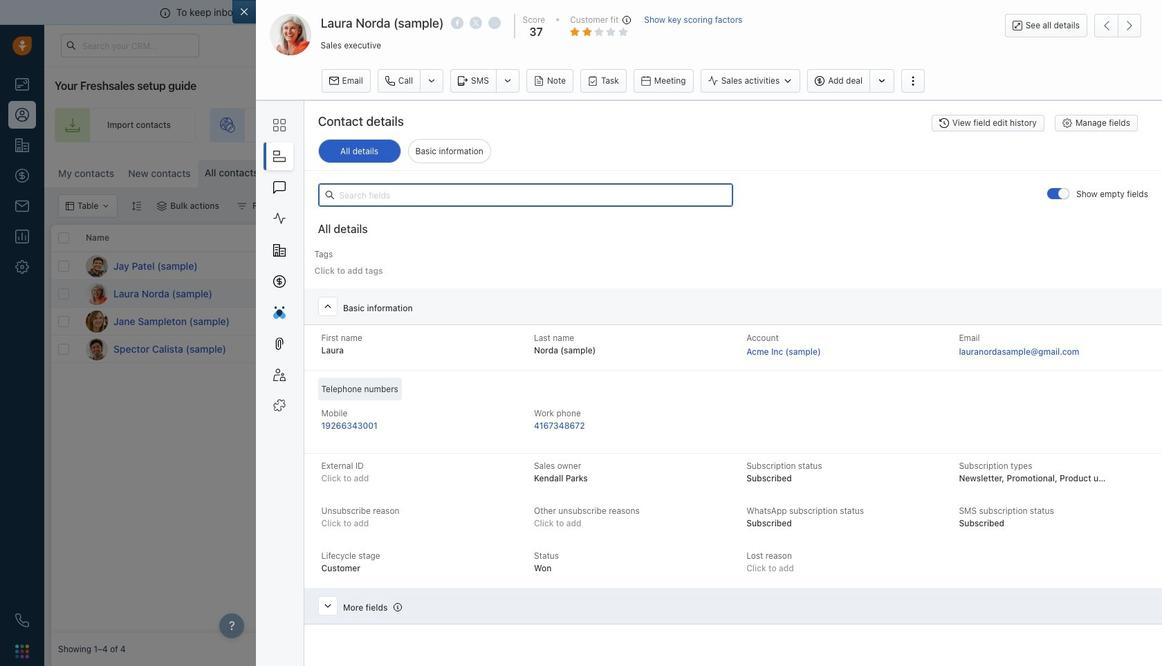 Task type: vqa. For each thing, say whether or not it's contained in the screenshot.
text field
no



Task type: locate. For each thing, give the bounding box(es) containing it.
6 cell from the left
[[979, 253, 1082, 280]]

s image
[[86, 338, 108, 360]]

0 vertical spatial j image
[[86, 255, 108, 277]]

press space to select this row. row
[[51, 253, 356, 280], [356, 253, 1163, 280], [51, 280, 356, 308], [356, 280, 1163, 308], [51, 308, 356, 336], [356, 308, 1163, 336], [51, 336, 356, 363], [356, 336, 1163, 363]]

row
[[51, 225, 356, 253]]

dialog
[[232, 0, 1163, 667]]

1 vertical spatial j image
[[86, 310, 108, 333]]

2 row group from the left
[[356, 253, 1163, 363]]

j image
[[86, 255, 108, 277], [86, 310, 108, 333]]

1 horizontal spatial container_wx8msf4aqz5i3rn1 image
[[868, 167, 878, 176]]

container_wx8msf4aqz5i3rn1 image
[[868, 167, 878, 176], [237, 201, 247, 211]]

cell
[[460, 253, 563, 280], [563, 253, 667, 280], [667, 253, 771, 280], [771, 253, 875, 280], [875, 253, 979, 280], [979, 253, 1082, 280], [1082, 253, 1163, 280]]

j image up l icon
[[86, 255, 108, 277]]

j image down l icon
[[86, 310, 108, 333]]

container_wx8msf4aqz5i3rn1 image
[[157, 201, 167, 211], [885, 289, 895, 299], [570, 317, 580, 326], [885, 317, 895, 326]]

group
[[962, 160, 1075, 183]]

phone element
[[8, 607, 36, 635]]

close image
[[1142, 9, 1149, 16]]

freshworks switcher image
[[15, 645, 29, 659]]

Search fields text field
[[318, 184, 733, 207]]

5 cell from the left
[[875, 253, 979, 280]]

row group
[[51, 253, 356, 363], [356, 253, 1163, 363]]

grid
[[51, 225, 1163, 633]]

0 horizontal spatial container_wx8msf4aqz5i3rn1 image
[[237, 201, 247, 211]]



Task type: describe. For each thing, give the bounding box(es) containing it.
Search your CRM... text field
[[61, 34, 199, 57]]

l image
[[86, 283, 108, 305]]

1 j image from the top
[[86, 255, 108, 277]]

0 vertical spatial container_wx8msf4aqz5i3rn1 image
[[868, 167, 878, 176]]

2 j image from the top
[[86, 310, 108, 333]]

1 vertical spatial container_wx8msf4aqz5i3rn1 image
[[237, 201, 247, 211]]

2 cell from the left
[[563, 253, 667, 280]]

phone image
[[15, 614, 29, 628]]

3 cell from the left
[[667, 253, 771, 280]]

1 row group from the left
[[51, 253, 356, 363]]

1 cell from the left
[[460, 253, 563, 280]]

7 cell from the left
[[1082, 253, 1163, 280]]

4 cell from the left
[[771, 253, 875, 280]]



